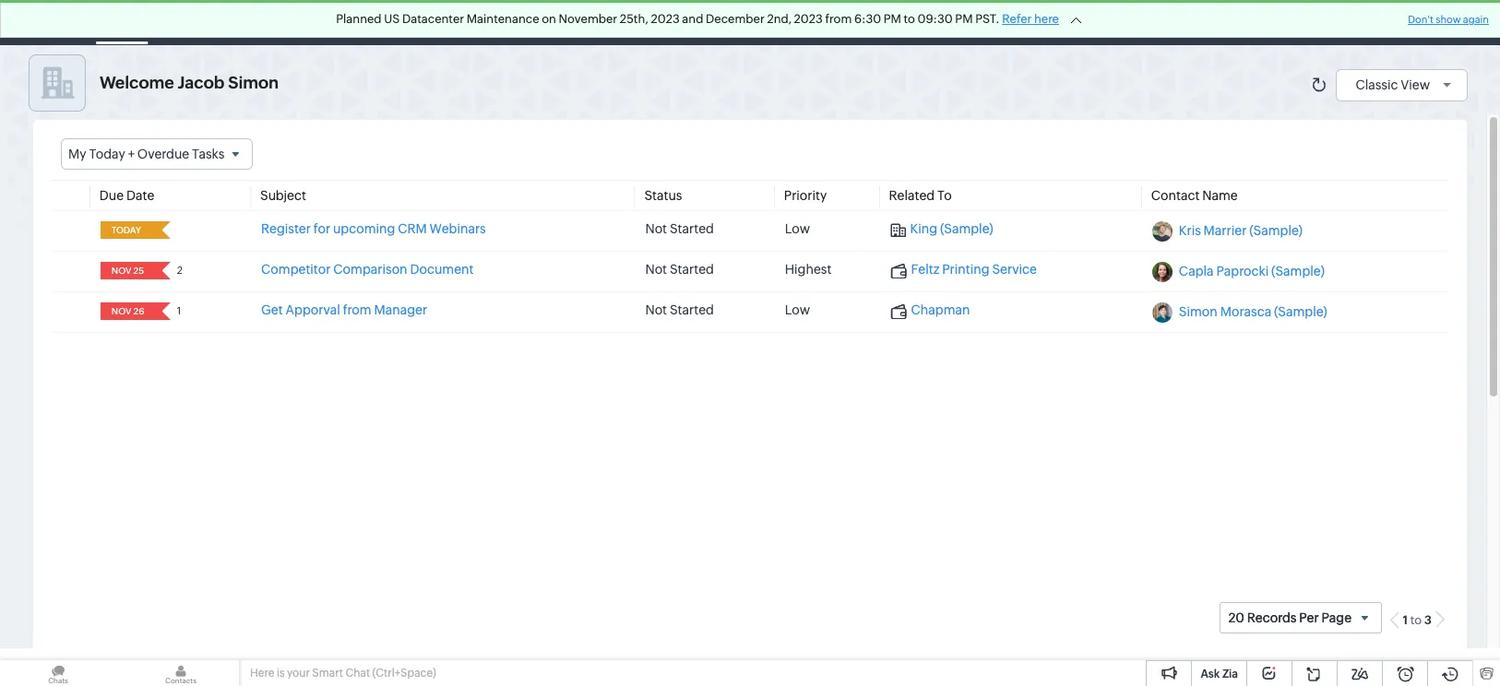 Task type: vqa. For each thing, say whether or not it's contained in the screenshot.
LOGO
no



Task type: locate. For each thing, give the bounding box(es) containing it.
0 vertical spatial 1
[[177, 306, 181, 317]]

and
[[682, 12, 704, 26]]

1 horizontal spatial tasks
[[469, 15, 502, 30]]

from down competitor comparison document
[[343, 303, 372, 318]]

services link
[[821, 0, 902, 45]]

register for upcoming crm webinars
[[261, 222, 486, 236]]

zia
[[1223, 668, 1239, 681]]

1 horizontal spatial simon
[[1180, 305, 1218, 320]]

due date link
[[100, 188, 154, 203]]

tasks link
[[454, 0, 516, 45]]

1 started from the top
[[670, 222, 714, 236]]

refer here link
[[1003, 12, 1060, 26]]

started
[[670, 222, 714, 236], [670, 262, 714, 277], [670, 303, 714, 318]]

not for crm
[[646, 222, 667, 236]]

(sample) for simon morasca (sample)
[[1275, 305, 1328, 320]]

low for king (sample)
[[785, 222, 811, 236]]

contact name link
[[1152, 188, 1239, 203]]

service
[[993, 262, 1038, 277]]

signals element
[[1259, 0, 1294, 45]]

here
[[1035, 12, 1060, 26]]

welcome jacob simon
[[100, 73, 279, 92]]

1 vertical spatial simon
[[1180, 305, 1218, 320]]

create menu element
[[1176, 0, 1221, 45]]

1 vertical spatial tasks
[[192, 147, 225, 162]]

2023 right 2nd,
[[794, 12, 823, 26]]

tasks right overdue
[[192, 147, 225, 162]]

1 vertical spatial not
[[646, 262, 667, 277]]

to left the 09:30
[[904, 12, 916, 26]]

jacob
[[178, 73, 225, 92]]

from
[[826, 12, 852, 26], [343, 303, 372, 318]]

1 vertical spatial not started
[[646, 262, 714, 277]]

to left 3
[[1411, 614, 1423, 628]]

0 vertical spatial from
[[826, 12, 852, 26]]

1 down 2
[[177, 306, 181, 317]]

analytics link
[[737, 0, 821, 45]]

get apporval from manager
[[261, 303, 428, 318]]

2 vertical spatial started
[[670, 303, 714, 318]]

not started for king
[[646, 222, 714, 236]]

priority
[[784, 188, 827, 203]]

0 vertical spatial not
[[646, 222, 667, 236]]

projects
[[917, 15, 965, 30]]

(sample)
[[940, 222, 994, 236], [1250, 224, 1303, 238], [1272, 264, 1325, 279], [1275, 305, 1328, 320]]

meetings link
[[516, 0, 602, 45]]

view
[[1401, 77, 1431, 92]]

1 vertical spatial 1
[[1404, 614, 1409, 628]]

low down highest
[[785, 303, 811, 318]]

1 vertical spatial from
[[343, 303, 372, 318]]

started for king
[[670, 222, 714, 236]]

2 not started from the top
[[646, 262, 714, 277]]

chat
[[346, 667, 370, 680]]

competitor comparison document link
[[261, 262, 474, 277]]

0 vertical spatial started
[[670, 222, 714, 236]]

1 low from the top
[[785, 222, 811, 236]]

0 horizontal spatial simon
[[228, 73, 279, 92]]

late by  days image
[[154, 224, 177, 236]]

kris marrier (sample) link
[[1180, 224, 1303, 238]]

simon morasca (sample) link
[[1180, 305, 1328, 320]]

classic
[[1356, 77, 1399, 92]]

don't show again
[[1409, 14, 1490, 25]]

pm left 'pst.'
[[956, 12, 973, 26]]

0 horizontal spatial from
[[343, 303, 372, 318]]

1 not from the top
[[646, 222, 667, 236]]

manager
[[374, 303, 428, 318]]

1 left 3
[[1404, 614, 1409, 628]]

+
[[128, 147, 135, 162]]

1 horizontal spatial 2023
[[794, 12, 823, 26]]

my today + overdue tasks
[[68, 147, 225, 162]]

from left 6:30
[[826, 12, 852, 26]]

simon right jacob
[[228, 73, 279, 92]]

printing
[[943, 262, 990, 277]]

1
[[177, 306, 181, 317], [1404, 614, 1409, 628]]

competitor
[[261, 262, 331, 277]]

(sample) up capla paprocki (sample) link
[[1250, 224, 1303, 238]]

(sample) right morasca
[[1275, 305, 1328, 320]]

1 vertical spatial crm
[[398, 222, 427, 236]]

your
[[287, 667, 310, 680]]

(sample) for capla paprocki (sample)
[[1272, 264, 1325, 279]]

not for manager
[[646, 303, 667, 318]]

2 started from the top
[[670, 262, 714, 277]]

analytics
[[752, 15, 807, 30]]

3 started from the top
[[670, 303, 714, 318]]

2 vertical spatial not started
[[646, 303, 714, 318]]

chapman link
[[890, 303, 971, 319]]

low
[[785, 222, 811, 236], [785, 303, 811, 318]]

contact
[[1152, 188, 1200, 203]]

2 not from the top
[[646, 262, 667, 277]]

2023
[[651, 12, 680, 26], [794, 12, 823, 26]]

(sample) inside 'king (sample)' link
[[940, 222, 994, 236]]

king (sample) link
[[890, 222, 994, 238]]

not started for feltz
[[646, 262, 714, 277]]

search element
[[1221, 0, 1259, 45]]

not
[[646, 222, 667, 236], [646, 262, 667, 277], [646, 303, 667, 318]]

1 not started from the top
[[646, 222, 714, 236]]

feltz
[[912, 262, 940, 277]]

2 low from the top
[[785, 303, 811, 318]]

morasca
[[1221, 305, 1272, 320]]

0 vertical spatial tasks
[[469, 15, 502, 30]]

pm right 6:30
[[884, 12, 902, 26]]

comparison
[[334, 262, 408, 277]]

simon
[[228, 73, 279, 92], [1180, 305, 1218, 320]]

25th,
[[620, 12, 649, 26]]

(sample) down to
[[940, 222, 994, 236]]

1 horizontal spatial pm
[[956, 12, 973, 26]]

0 horizontal spatial pm
[[884, 12, 902, 26]]

related to link
[[889, 188, 952, 203]]

related to
[[889, 188, 952, 203]]

simon down capla
[[1180, 305, 1218, 320]]

0 vertical spatial to
[[904, 12, 916, 26]]

0 vertical spatial crm
[[44, 13, 82, 32]]

0 horizontal spatial 1
[[177, 306, 181, 317]]

0 vertical spatial low
[[785, 222, 811, 236]]

kris marrier (sample)
[[1180, 224, 1303, 238]]

reports
[[675, 15, 722, 30]]

0 horizontal spatial crm
[[44, 13, 82, 32]]

1 horizontal spatial 1
[[1404, 614, 1409, 628]]

profile image
[[1407, 0, 1458, 45]]

low down priority
[[785, 222, 811, 236]]

subject
[[260, 188, 306, 203]]

(sample) right paprocki
[[1272, 264, 1325, 279]]

1 vertical spatial started
[[670, 262, 714, 277]]

0 vertical spatial not started
[[646, 222, 714, 236]]

create menu image
[[1187, 12, 1210, 34]]

capla paprocki (sample) link
[[1180, 264, 1325, 279]]

1 vertical spatial low
[[785, 303, 811, 318]]

pm
[[884, 12, 902, 26], [956, 12, 973, 26]]

us
[[384, 12, 400, 26]]

king
[[911, 222, 938, 236]]

tasks right datacenter
[[469, 15, 502, 30]]

crm link
[[15, 13, 82, 32]]

2 vertical spatial not
[[646, 303, 667, 318]]

trial
[[1126, 8, 1149, 22]]

0 horizontal spatial to
[[904, 12, 916, 26]]

0 horizontal spatial tasks
[[192, 147, 225, 162]]

1 2023 from the left
[[651, 12, 680, 26]]

3 not from the top
[[646, 303, 667, 318]]

november
[[559, 12, 618, 26]]

2023 left and
[[651, 12, 680, 26]]

here
[[250, 667, 275, 680]]

on
[[542, 12, 557, 26]]

deals link
[[392, 0, 454, 45]]

None field
[[106, 222, 149, 239], [106, 262, 149, 280], [106, 303, 149, 320], [106, 222, 149, 239], [106, 262, 149, 280], [106, 303, 149, 320]]

here is your smart chat (ctrl+space)
[[250, 667, 436, 680]]

1 vertical spatial to
[[1411, 614, 1423, 628]]

due
[[100, 188, 124, 203]]

register
[[261, 222, 311, 236]]

0 horizontal spatial 2023
[[651, 12, 680, 26]]

due date
[[100, 188, 154, 203]]



Task type: describe. For each thing, give the bounding box(es) containing it.
marketplace element
[[1332, 0, 1370, 45]]

accounts
[[319, 15, 377, 30]]

planned
[[336, 12, 382, 26]]

ask zia
[[1201, 668, 1239, 681]]

low for chapman
[[785, 303, 811, 318]]

calls link
[[602, 0, 660, 45]]

feltz printing service
[[912, 262, 1038, 277]]

related
[[889, 188, 935, 203]]

enterprise-
[[1065, 8, 1126, 22]]

accounts link
[[304, 0, 392, 45]]

contact name
[[1152, 188, 1239, 203]]

subject link
[[260, 188, 306, 203]]

again
[[1464, 14, 1490, 25]]

1 horizontal spatial to
[[1411, 614, 1423, 628]]

(ctrl+space)
[[372, 667, 436, 680]]

document
[[410, 262, 474, 277]]

1 to 3
[[1404, 614, 1433, 628]]

refer
[[1003, 12, 1032, 26]]

simon morasca (sample)
[[1180, 305, 1328, 320]]

1 horizontal spatial crm
[[398, 222, 427, 236]]

My Today + Overdue Tasks field
[[61, 138, 253, 170]]

classic view
[[1356, 77, 1431, 92]]

king (sample)
[[911, 222, 994, 236]]

2
[[177, 265, 183, 276]]

0 vertical spatial simon
[[228, 73, 279, 92]]

6:30
[[855, 12, 882, 26]]

tasks inside field
[[192, 147, 225, 162]]

setup element
[[1370, 0, 1407, 45]]

1 for 1 to 3
[[1404, 614, 1409, 628]]

priority link
[[784, 188, 827, 203]]

contacts image
[[123, 661, 239, 687]]

don't
[[1409, 14, 1434, 25]]

get apporval from manager link
[[261, 303, 428, 318]]

chats image
[[0, 661, 116, 687]]

1 horizontal spatial from
[[826, 12, 852, 26]]

kris
[[1180, 224, 1202, 238]]

started for feltz
[[670, 262, 714, 277]]

register for upcoming crm webinars link
[[261, 222, 486, 236]]

to
[[938, 188, 952, 203]]

marrier
[[1204, 224, 1247, 238]]

show
[[1436, 14, 1462, 25]]

1 pm from the left
[[884, 12, 902, 26]]

chapman
[[912, 303, 971, 318]]

competitor comparison document
[[261, 262, 474, 277]]

(sample) for kris marrier (sample)
[[1250, 224, 1303, 238]]

classic view link
[[1356, 77, 1458, 92]]

webinars
[[430, 222, 486, 236]]

date
[[126, 188, 154, 203]]

pst.
[[976, 12, 1000, 26]]

highest
[[785, 262, 832, 277]]

december
[[706, 12, 765, 26]]

enterprise-trial upgrade
[[1065, 8, 1149, 36]]

smart
[[312, 667, 343, 680]]

1 for 1
[[177, 306, 181, 317]]

my
[[68, 147, 86, 162]]

2 pm from the left
[[956, 12, 973, 26]]

calls
[[616, 15, 645, 30]]

datacenter
[[402, 12, 464, 26]]

paprocki
[[1217, 264, 1269, 279]]

2 2023 from the left
[[794, 12, 823, 26]]

3 not started from the top
[[646, 303, 714, 318]]

2nd,
[[767, 12, 792, 26]]

name
[[1203, 188, 1239, 203]]

upgrade
[[1081, 23, 1134, 36]]

welcome
[[100, 73, 174, 92]]

is
[[277, 667, 285, 680]]

capla paprocki (sample)
[[1180, 264, 1325, 279]]

overdue
[[137, 147, 189, 162]]

today
[[89, 147, 125, 162]]

for
[[314, 222, 331, 236]]

planned us datacenter maintenance on november 25th, 2023 and december 2nd, 2023 from 6:30 pm to 09:30 pm pst. refer here
[[336, 12, 1060, 26]]

capla
[[1180, 264, 1214, 279]]

meetings
[[531, 15, 587, 30]]

deals
[[406, 15, 439, 30]]

status
[[645, 188, 683, 203]]

maintenance
[[467, 12, 540, 26]]

projects link
[[902, 0, 980, 45]]

status link
[[645, 188, 683, 203]]

ask
[[1201, 668, 1221, 681]]

upcoming
[[333, 222, 395, 236]]



